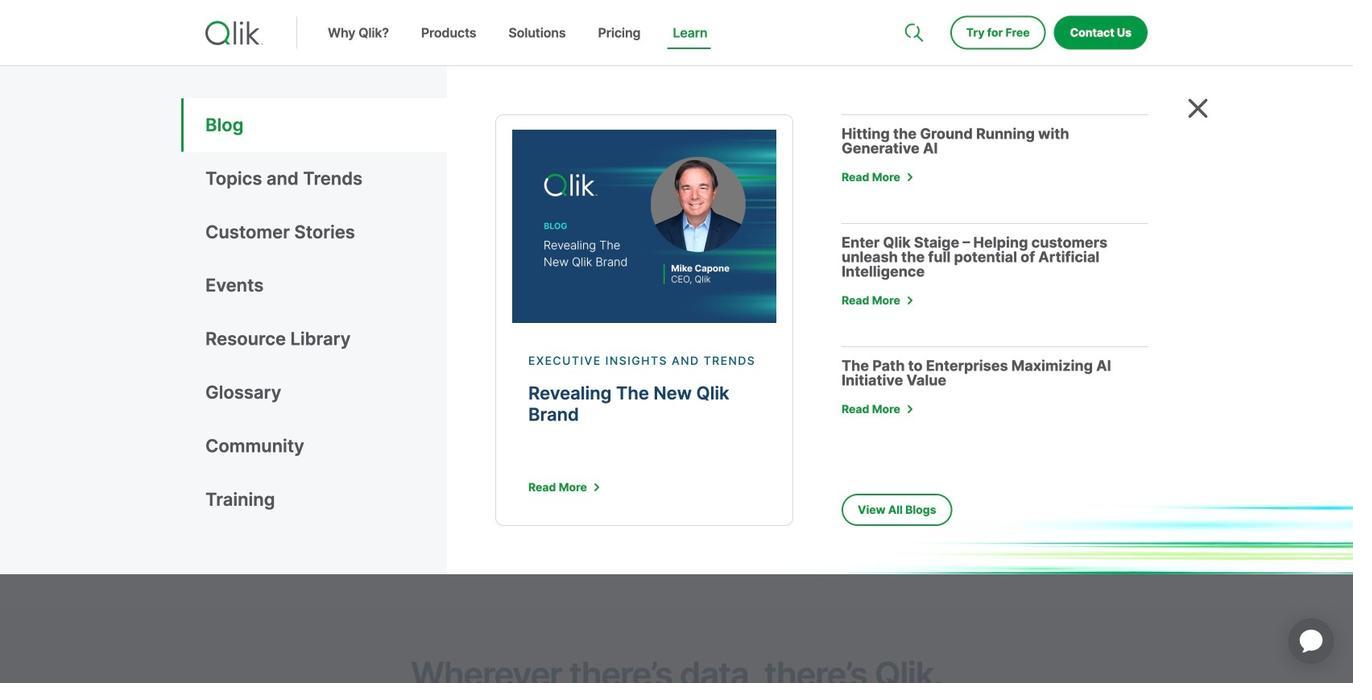 Task type: locate. For each thing, give the bounding box(es) containing it.
support image
[[907, 0, 920, 13]]

application
[[1270, 600, 1354, 683]]



Task type: vqa. For each thing, say whether or not it's contained in the screenshot.
Qlik image
yes



Task type: describe. For each thing, give the bounding box(es) containing it.
close search image
[[1189, 98, 1209, 118]]

headshot of mike capone, ceo, qlik and the text "revealing the new qlik brand" image
[[513, 130, 777, 323]]

login image
[[1097, 0, 1110, 13]]

qlik image
[[206, 21, 264, 45]]



